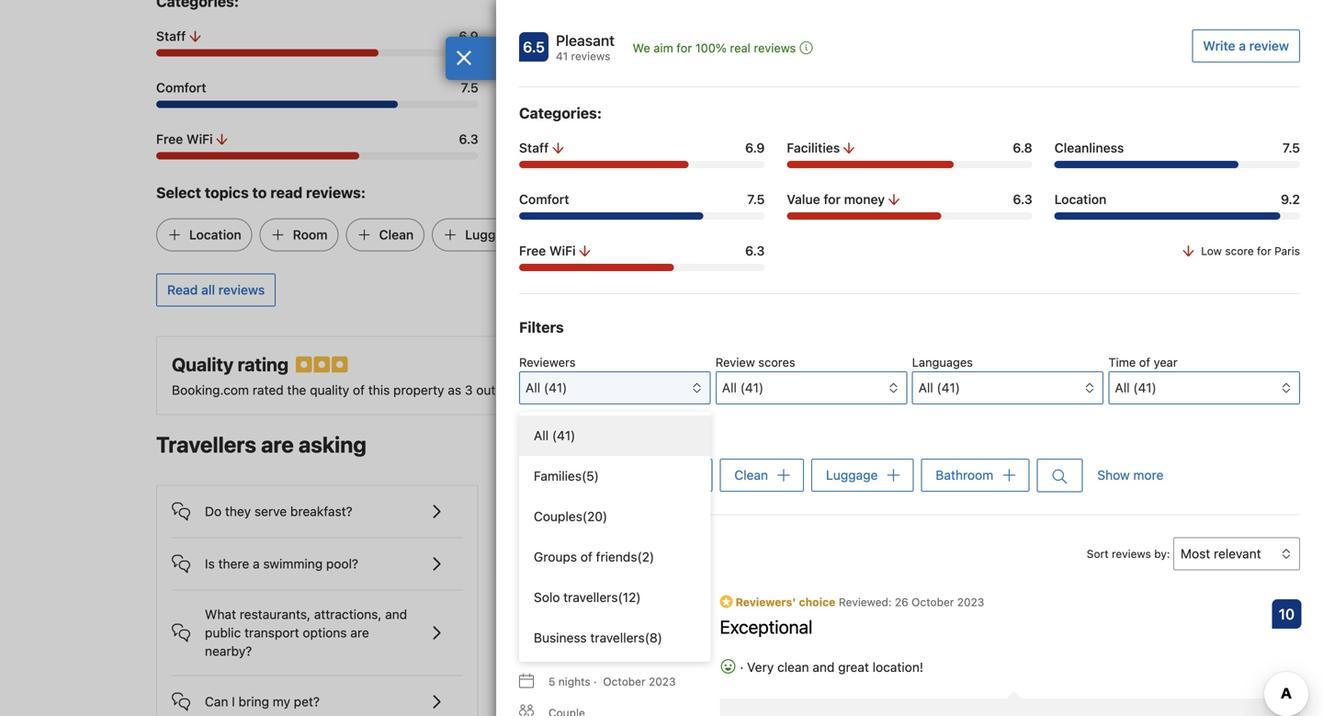Task type: vqa. For each thing, say whether or not it's contained in the screenshot.
facilities
yes



Task type: describe. For each thing, give the bounding box(es) containing it.
read
[[167, 282, 198, 297]]

sort
[[1087, 547, 1109, 560]]

0 horizontal spatial money
[[558, 80, 599, 95]]

do they serve breakfast? button
[[172, 486, 463, 523]]

(41) for languages
[[937, 380, 961, 395]]

location!
[[873, 659, 924, 675]]

3
[[465, 382, 473, 398]]

0 horizontal spatial free
[[156, 131, 183, 147]]

review scores
[[716, 355, 796, 369]]

7.5 for 6.3
[[461, 80, 479, 95]]

exceptional
[[720, 616, 813, 637]]

rated
[[253, 382, 284, 398]]

6.8 for 7.5
[[1013, 140, 1033, 155]]

do
[[205, 504, 222, 519]]

are there rooms with a private bathroom? button
[[516, 643, 807, 694]]

for inside button
[[677, 41, 692, 55]]

10
[[1279, 605, 1295, 623]]

1 vertical spatial reviews:
[[654, 428, 699, 442]]

(41) for review scores
[[741, 380, 764, 395]]

languages
[[912, 355, 973, 369]]

0 vertical spatial are
[[261, 432, 294, 457]]

quality
[[310, 382, 349, 398]]

an
[[926, 677, 941, 692]]

time
[[1109, 355, 1136, 369]]

1 horizontal spatial comfort 7.5 meter
[[519, 212, 765, 220]]

1 vertical spatial free
[[519, 243, 546, 258]]

1 vertical spatial low score for paris
[[1202, 245, 1301, 257]]

(2)
[[637, 549, 655, 564]]

1 horizontal spatial clean
[[735, 467, 768, 483]]

0 horizontal spatial luggage
[[465, 227, 518, 242]]

size,
[[734, 382, 761, 398]]

there for is there a swimming pool?
[[218, 556, 249, 571]]

0 vertical spatial score
[[1092, 133, 1121, 146]]

1 vertical spatial free wifi 6.3 meter
[[519, 264, 765, 271]]

value for money for bottom value for money 6.3 meter
[[787, 192, 885, 207]]

we aim for 100% real reviews
[[633, 41, 796, 55]]

the
[[287, 382, 306, 398]]

1 horizontal spatial 7.5
[[748, 192, 765, 207]]

read all reviews button
[[156, 273, 276, 307]]

all for languages
[[919, 380, 934, 395]]

are there rooms with a balcony?
[[549, 504, 740, 519]]

1 vertical spatial ·
[[594, 675, 597, 688]]

families
[[534, 468, 582, 483]]

1 horizontal spatial 5
[[549, 675, 556, 688]]

1 vertical spatial paris
[[1275, 245, 1301, 257]]

groups of friends (2)
[[534, 549, 655, 564]]

1 horizontal spatial 2023
[[958, 595, 985, 608]]

do they serve breakfast?
[[205, 504, 353, 519]]

what
[[205, 607, 236, 622]]

facilities,
[[678, 382, 731, 398]]

location 9.2 meter
[[1055, 212, 1301, 220]]

show more button
[[1098, 459, 1164, 492]]

select a topic to search reviews:
[[519, 428, 699, 442]]

clean
[[778, 659, 809, 675]]

based
[[526, 382, 562, 398]]

write a review
[[1204, 38, 1290, 53]]

(20)
[[583, 509, 608, 524]]

answer
[[988, 677, 1030, 692]]

pool?
[[326, 556, 358, 571]]

we for we have an instant answer to most questions
[[872, 677, 891, 692]]

all for reviewers
[[526, 380, 541, 395]]

all (41) button for review scores
[[716, 371, 908, 404]]

filters
[[519, 319, 564, 336]]

room
[[293, 227, 328, 242]]

0 vertical spatial clean
[[379, 227, 414, 242]]

have
[[895, 677, 923, 692]]

solo
[[534, 590, 560, 605]]

i for bring
[[232, 694, 235, 709]]

reviewers' choice
[[733, 595, 836, 608]]

bring
[[239, 694, 269, 709]]

1 horizontal spatial october
[[912, 595, 954, 608]]

reviewed: 26 october 2023
[[839, 595, 985, 608]]

0 vertical spatial paris
[[1142, 133, 1167, 146]]

can i bring my pet?
[[205, 694, 320, 709]]

staff 6.9 meter for value for money
[[156, 49, 479, 57]]

0 vertical spatial and
[[815, 382, 838, 398]]

of left this at the left bottom of page
[[353, 382, 365, 398]]

comfort for the rightmost comfort 7.5 meter
[[519, 192, 570, 207]]

topic
[[567, 428, 595, 442]]

all (41) button for time of year
[[1109, 371, 1301, 404]]

1 vertical spatial value for money 6.3 meter
[[787, 212, 1033, 220]]

1 as from the left
[[448, 382, 462, 398]]

friends
[[596, 549, 637, 564]]

0 horizontal spatial bathroom
[[570, 227, 629, 242]]

location
[[765, 382, 812, 398]]

1 horizontal spatial ·
[[740, 659, 744, 675]]

select for select topics to read reviews:
[[156, 184, 201, 201]]

1 vertical spatial october
[[603, 675, 646, 688]]

0 horizontal spatial low score for paris
[[1068, 133, 1167, 146]]

0 vertical spatial to
[[252, 184, 267, 201]]

real
[[730, 41, 751, 55]]

0 vertical spatial value for money 6.3 meter
[[501, 101, 823, 108]]

provided.
[[894, 382, 950, 398]]

are for are there rooms with a balcony?
[[549, 504, 570, 519]]

property
[[394, 382, 444, 398]]

quality rating
[[172, 353, 289, 375]]

(12)
[[618, 590, 641, 605]]

business
[[534, 630, 587, 645]]

there for are there rooms with a balcony?
[[573, 504, 604, 519]]

public
[[205, 625, 241, 640]]

balcony?
[[687, 504, 740, 519]]

1 horizontal spatial 9.2
[[1281, 192, 1301, 207]]

1 vertical spatial score
[[1226, 245, 1254, 257]]

of left the year
[[1140, 355, 1151, 369]]

a inside are there rooms with a private bathroom?
[[677, 659, 684, 674]]

scored 10 element
[[1273, 599, 1302, 629]]

aim
[[654, 41, 674, 55]]

2 horizontal spatial to
[[1034, 677, 1046, 692]]

instant
[[944, 677, 984, 692]]

rooms for private
[[608, 659, 645, 674]]

staff for value for money
[[156, 29, 186, 44]]

pleasant 41 reviews
[[556, 32, 615, 63]]

1 vertical spatial bathroom
[[936, 467, 994, 483]]

travellers for (8)
[[591, 630, 645, 645]]

wifi for the bottom free wifi 6.3 "meter"
[[550, 243, 576, 258]]

write
[[1204, 38, 1236, 53]]

very
[[747, 659, 774, 675]]

booking.com rated the quality of this property as 3 out of 5 based on factors such as facilities, size, location and services provided.
[[172, 382, 950, 398]]

can for can i bring my pet?
[[205, 694, 228, 709]]

by:
[[1155, 547, 1171, 560]]

a inside button
[[677, 504, 684, 519]]

are there rooms with a balcony? button
[[516, 486, 807, 523]]

free wifi for the topmost free wifi 6.3 "meter"
[[156, 131, 213, 147]]

value for money for top value for money 6.3 meter
[[501, 80, 599, 95]]

rated pleasant element
[[556, 29, 615, 51]]

7.5 for 9.2
[[1283, 140, 1301, 155]]

0 vertical spatial 5
[[515, 382, 523, 398]]

of right the out
[[499, 382, 511, 398]]

reviewers
[[519, 355, 576, 369]]

search
[[613, 428, 650, 442]]

show
[[1098, 468, 1130, 483]]

we for we aim for 100% real reviews
[[633, 41, 651, 55]]

value for bottom value for money 6.3 meter
[[787, 192, 821, 207]]

most
[[1049, 677, 1079, 692]]

sort reviews by:
[[1087, 547, 1171, 560]]

1 horizontal spatial to
[[599, 428, 610, 442]]

my
[[273, 694, 290, 709]]

what restaurants, attractions, and public transport options are nearby? button
[[172, 591, 463, 660]]

this
[[368, 382, 390, 398]]

5 nights · october 2023
[[549, 675, 676, 688]]

nearby?
[[205, 643, 252, 659]]

options
[[303, 625, 347, 640]]

still looking?
[[951, 574, 1061, 596]]

6.8 for 6.3
[[803, 29, 823, 44]]

transport
[[245, 625, 299, 640]]

free wifi for the bottom free wifi 6.3 "meter"
[[519, 243, 576, 258]]

categories:
[[519, 104, 602, 122]]

2 as from the left
[[661, 382, 675, 398]]

we aim for 100% real reviews button
[[633, 39, 813, 57]]

nights
[[559, 675, 591, 688]]

all (41) button for languages
[[912, 371, 1104, 404]]

private
[[687, 659, 728, 674]]

cleanliness 7.5 meter
[[1055, 161, 1301, 168]]

bathroom?
[[549, 677, 613, 693]]

a left swimming
[[253, 556, 260, 571]]

yan
[[556, 594, 579, 609]]

scored 6.5 element
[[519, 32, 549, 62]]

all (41) up families on the bottom of page
[[534, 428, 576, 443]]



Task type: locate. For each thing, give the bounding box(es) containing it.
quality
[[172, 353, 234, 375]]

1 horizontal spatial free wifi
[[519, 243, 576, 258]]

review categories element containing categories:
[[519, 102, 602, 124]]

reviews inside pleasant 41 reviews
[[571, 50, 611, 63]]

0 vertical spatial with
[[648, 504, 673, 519]]

are down attractions,
[[351, 625, 369, 640]]

1 vertical spatial 6.8
[[1013, 140, 1033, 155]]

we down location! in the right bottom of the page
[[872, 677, 891, 692]]

0 horizontal spatial comfort 7.5 meter
[[156, 101, 479, 108]]

all (41) button
[[716, 371, 908, 404], [912, 371, 1104, 404], [1109, 371, 1301, 404]]

2 with from the top
[[648, 659, 673, 674]]

there inside "is there a swimming pool?" button
[[218, 556, 249, 571]]

for
[[677, 41, 692, 55], [537, 80, 555, 95], [1124, 133, 1139, 146], [824, 192, 841, 207], [1257, 245, 1272, 257]]

0 horizontal spatial 6.9
[[459, 29, 479, 44]]

can i park there? button
[[516, 538, 807, 575]]

select left topics
[[156, 184, 201, 201]]

are there rooms with a private bathroom?
[[549, 659, 728, 693]]

1 vertical spatial with
[[648, 659, 673, 674]]

filter reviews region
[[519, 316, 1301, 662]]

1 vertical spatial low
[[1202, 245, 1222, 257]]

families (5)
[[534, 468, 599, 483]]

1 vertical spatial there
[[218, 556, 249, 571]]

close image
[[456, 51, 472, 65]]

all (41) link
[[519, 415, 711, 456]]

1 horizontal spatial value for money
[[787, 192, 885, 207]]

there up bathroom?
[[573, 659, 604, 674]]

rooms inside button
[[608, 504, 645, 519]]

0 horizontal spatial free wifi 6.3 meter
[[156, 152, 479, 159]]

there
[[573, 504, 604, 519], [218, 556, 249, 571], [573, 659, 604, 674]]

1 horizontal spatial paris
[[1275, 245, 1301, 257]]

can left park on the left bottom of page
[[549, 556, 573, 571]]

can left bring
[[205, 694, 228, 709]]

to left the most
[[1034, 677, 1046, 692]]

all
[[526, 380, 541, 395], [722, 380, 737, 395], [919, 380, 934, 395], [1115, 380, 1130, 395], [534, 428, 549, 443]]

all (41) down reviewers
[[526, 380, 567, 395]]

and for what restaurants, attractions, and public transport options are nearby?
[[385, 607, 407, 622]]

all (41) button down scores
[[716, 371, 908, 404]]

there inside are there rooms with a private bathroom?
[[573, 659, 604, 674]]

review categories element for value for money
[[156, 0, 239, 12]]

read all reviews
[[167, 282, 265, 297]]

0 vertical spatial money
[[558, 80, 599, 95]]

with for balcony?
[[648, 504, 673, 519]]

0 vertical spatial comfort 7.5 meter
[[156, 101, 479, 108]]

all (41) button down languages
[[912, 371, 1104, 404]]

0 vertical spatial 6.9
[[459, 29, 479, 44]]

are down families on the bottom of page
[[549, 504, 570, 519]]

1 vertical spatial travellers
[[591, 630, 645, 645]]

is there a swimming pool? button
[[172, 538, 463, 575]]

0 horizontal spatial 5
[[515, 382, 523, 398]]

1 horizontal spatial are
[[351, 625, 369, 640]]

a left topic
[[558, 428, 564, 442]]

comfort 7.5 meter
[[156, 101, 479, 108], [519, 212, 765, 220]]

0 vertical spatial rooms
[[608, 504, 645, 519]]

1 horizontal spatial free
[[519, 243, 546, 258]]

1 horizontal spatial free wifi 6.3 meter
[[519, 264, 765, 271]]

review
[[716, 355, 755, 369]]

can i park there?
[[549, 556, 650, 571]]

0 horizontal spatial low
[[1068, 133, 1089, 146]]

there?
[[613, 556, 650, 571]]

9.2
[[1148, 80, 1167, 95], [1281, 192, 1301, 207]]

can inside can i park there? button
[[549, 556, 573, 571]]

2023 left looking?
[[958, 595, 985, 608]]

wifi up topics
[[187, 131, 213, 147]]

to right topic
[[599, 428, 610, 442]]

1 all (41) button from the left
[[716, 371, 908, 404]]

1 vertical spatial comfort 7.5 meter
[[519, 212, 765, 220]]

clean right room
[[379, 227, 414, 242]]

out
[[476, 382, 496, 398]]

show more
[[1098, 468, 1164, 483]]

1 horizontal spatial review categories element
[[519, 102, 602, 124]]

· left very
[[740, 659, 744, 675]]

with for private
[[648, 659, 673, 674]]

read
[[270, 184, 303, 201]]

on
[[566, 382, 581, 398]]

all (41) for time of year
[[1115, 380, 1157, 395]]

and right location
[[815, 382, 838, 398]]

rooms for balcony?
[[608, 504, 645, 519]]

(41) down time of year
[[1134, 380, 1157, 395]]

all inside dropdown button
[[526, 380, 541, 395]]

there down "(5)"
[[573, 504, 604, 519]]

6.8 right real
[[803, 29, 823, 44]]

0 vertical spatial 9.2
[[1148, 80, 1167, 95]]

all down time
[[1115, 380, 1130, 395]]

0 vertical spatial 6.8
[[803, 29, 823, 44]]

0 horizontal spatial free wifi
[[156, 131, 213, 147]]

can i bring my pet? button
[[172, 676, 463, 713]]

0 horizontal spatial can
[[205, 694, 228, 709]]

2023
[[958, 595, 985, 608], [649, 675, 676, 688]]

value for top value for money 6.3 meter
[[501, 80, 534, 95]]

low
[[1068, 133, 1089, 146], [1202, 245, 1222, 257]]

review
[[1250, 38, 1290, 53]]

reviewed:
[[839, 595, 892, 608]]

travellers down (12)
[[591, 630, 645, 645]]

0 horizontal spatial value for money
[[501, 80, 599, 95]]

with
[[648, 504, 673, 519], [648, 659, 673, 674]]

1 vertical spatial luggage
[[826, 467, 878, 483]]

and for · very clean and great location!
[[813, 659, 835, 675]]

they
[[225, 504, 251, 519]]

there for are there rooms with a private bathroom?
[[573, 659, 604, 674]]

are up nights
[[549, 659, 570, 674]]

(41) inside dropdown button
[[544, 380, 567, 395]]

0 horizontal spatial 2023
[[649, 675, 676, 688]]

are for are there rooms with a private bathroom?
[[549, 659, 570, 674]]

swimming
[[263, 556, 323, 571]]

0 vertical spatial facilities 6.8 meter
[[501, 49, 823, 57]]

0 vertical spatial there
[[573, 504, 604, 519]]

with inside are there rooms with a private bathroom?
[[648, 659, 673, 674]]

all
[[201, 282, 215, 297]]

reviews
[[754, 41, 796, 55], [571, 50, 611, 63], [218, 282, 265, 297], [565, 539, 620, 557], [1112, 547, 1152, 560]]

i left bring
[[232, 694, 235, 709]]

cleanliness
[[1055, 140, 1124, 155]]

time of year
[[1109, 355, 1178, 369]]

are left asking
[[261, 432, 294, 457]]

1 horizontal spatial luggage
[[826, 467, 878, 483]]

with down (8)
[[648, 659, 673, 674]]

0 vertical spatial 2023
[[958, 595, 985, 608]]

travellers
[[156, 432, 256, 457]]

travellers
[[564, 590, 618, 605], [591, 630, 645, 645]]

to
[[252, 184, 267, 201], [599, 428, 610, 442], [1034, 677, 1046, 692]]

are
[[549, 504, 570, 519], [549, 659, 570, 674]]

are inside are there rooms with a private bathroom?
[[549, 659, 570, 674]]

0 vertical spatial october
[[912, 595, 954, 608]]

6.9 for comfort
[[746, 140, 765, 155]]

select topics to read reviews:
[[156, 184, 366, 201]]

as
[[448, 382, 462, 398], [661, 382, 675, 398]]

review categories element for comfort
[[519, 102, 602, 124]]

1 vertical spatial 6.9
[[746, 140, 765, 155]]

pet?
[[294, 694, 320, 709]]

5
[[515, 382, 523, 398], [549, 675, 556, 688]]

1 vertical spatial can
[[205, 694, 228, 709]]

reviews: up room
[[306, 184, 366, 201]]

review categories element
[[156, 0, 239, 12], [519, 102, 602, 124]]

october right nights
[[603, 675, 646, 688]]

i for park
[[576, 556, 580, 571]]

serve
[[255, 504, 287, 519]]

business travellers (8)
[[534, 630, 663, 645]]

a left private
[[677, 659, 684, 674]]

low score for paris
[[1068, 133, 1167, 146], [1202, 245, 1301, 257]]

we left aim
[[633, 41, 651, 55]]

all (41) inside dropdown button
[[526, 380, 567, 395]]

facilities 6.8 meter for 6.3
[[501, 49, 823, 57]]

such
[[629, 382, 658, 398]]

1 vertical spatial review categories element
[[519, 102, 602, 124]]

facilities for comfort
[[787, 140, 840, 155]]

2 all (41) button from the left
[[912, 371, 1104, 404]]

rooms inside are there rooms with a private bathroom?
[[608, 659, 645, 674]]

0 horizontal spatial ·
[[594, 675, 597, 688]]

1 horizontal spatial select
[[519, 428, 554, 442]]

and inside what restaurants, attractions, and public transport options are nearby?
[[385, 607, 407, 622]]

1 horizontal spatial bathroom
[[936, 467, 994, 483]]

5 left nights
[[549, 675, 556, 688]]

free wifi up filters
[[519, 243, 576, 258]]

2 vertical spatial there
[[573, 659, 604, 674]]

1 horizontal spatial 6.9
[[746, 140, 765, 155]]

more
[[1134, 468, 1164, 483]]

0 vertical spatial we
[[633, 41, 651, 55]]

low score for paris up the cleanliness 7.5 meter
[[1068, 133, 1167, 146]]

there right is
[[218, 556, 249, 571]]

1 vertical spatial and
[[385, 607, 407, 622]]

· right nights
[[594, 675, 597, 688]]

0 horizontal spatial 9.2
[[1148, 80, 1167, 95]]

with inside button
[[648, 504, 673, 519]]

low score for paris down location 9.2 meter on the right of page
[[1202, 245, 1301, 257]]

0 horizontal spatial reviews:
[[306, 184, 366, 201]]

as right such
[[661, 382, 675, 398]]

6.5
[[523, 38, 545, 56]]

a left balcony?
[[677, 504, 684, 519]]

we
[[633, 41, 651, 55], [872, 677, 891, 692]]

wifi
[[187, 131, 213, 147], [550, 243, 576, 258]]

6.9 for value for money
[[459, 29, 479, 44]]

as left 3
[[448, 382, 462, 398]]

choice
[[799, 595, 836, 608]]

2 vertical spatial 7.5
[[748, 192, 765, 207]]

0 vertical spatial free wifi 6.3 meter
[[156, 152, 479, 159]]

1 vertical spatial value for money
[[787, 192, 885, 207]]

free wifi 6.3 meter
[[156, 152, 479, 159], [519, 264, 765, 271]]

3 all (41) button from the left
[[1109, 371, 1301, 404]]

1 horizontal spatial can
[[549, 556, 573, 571]]

0 horizontal spatial 6.8
[[803, 29, 823, 44]]

can for can i park there?
[[549, 556, 573, 571]]

select for select a topic to search reviews:
[[519, 428, 554, 442]]

0 vertical spatial wifi
[[187, 131, 213, 147]]

1 vertical spatial are
[[549, 659, 570, 674]]

all down reviewers
[[526, 380, 541, 395]]

is there a swimming pool?
[[205, 556, 358, 571]]

october
[[912, 595, 954, 608], [603, 675, 646, 688]]

rooms up friends
[[608, 504, 645, 519]]

park
[[583, 556, 609, 571]]

a inside 'button'
[[1239, 38, 1246, 53]]

1 horizontal spatial staff 6.9 meter
[[519, 161, 765, 168]]

(41) for reviewers
[[544, 380, 567, 395]]

of left friends
[[581, 549, 593, 564]]

all (41) button
[[519, 371, 711, 404]]

wifi for the topmost free wifi 6.3 "meter"
[[187, 131, 213, 147]]

0 horizontal spatial staff 6.9 meter
[[156, 49, 479, 57]]

paris
[[1142, 133, 1167, 146], [1275, 245, 1301, 257]]

score up the cleanliness 7.5 meter
[[1092, 133, 1121, 146]]

1 horizontal spatial low
[[1202, 245, 1222, 257]]

comfort for top comfort 7.5 meter
[[156, 80, 206, 95]]

staff for comfort
[[519, 140, 549, 155]]

and right attractions,
[[385, 607, 407, 622]]

facilities 6.8 meter
[[501, 49, 823, 57], [787, 161, 1033, 168]]

all down languages
[[919, 380, 934, 395]]

7.5
[[461, 80, 479, 95], [1283, 140, 1301, 155], [748, 192, 765, 207]]

0 vertical spatial ·
[[740, 659, 744, 675]]

there inside "are there rooms with a balcony?" button
[[573, 504, 604, 519]]

1 are from the top
[[549, 504, 570, 519]]

2 are from the top
[[549, 659, 570, 674]]

all for review scores
[[722, 380, 737, 395]]

are inside what restaurants, attractions, and public transport options are nearby?
[[351, 625, 369, 640]]

0 vertical spatial can
[[549, 556, 573, 571]]

100%
[[696, 41, 727, 55]]

clean up balcony?
[[735, 467, 768, 483]]

we inside button
[[633, 41, 651, 55]]

1 horizontal spatial value
[[787, 192, 821, 207]]

october right 26 at the bottom
[[912, 595, 954, 608]]

all (41) down the review
[[722, 380, 764, 395]]

2 horizontal spatial 7.5
[[1283, 140, 1301, 155]]

value for money 6.3 meter
[[501, 101, 823, 108], [787, 212, 1033, 220]]

staff 6.9 meter for comfort
[[519, 161, 765, 168]]

0 horizontal spatial wifi
[[187, 131, 213, 147]]

all (41) button down the year
[[1109, 371, 1301, 404]]

with up can i park there? button
[[648, 504, 673, 519]]

select
[[156, 184, 201, 201], [519, 428, 554, 442]]

i left park on the left bottom of page
[[576, 556, 580, 571]]

can inside can i bring my pet? button
[[205, 694, 228, 709]]

0 vertical spatial low score for paris
[[1068, 133, 1167, 146]]

all (41) for reviewers
[[526, 380, 567, 395]]

0 vertical spatial value
[[501, 80, 534, 95]]

6.8 left cleanliness
[[1013, 140, 1033, 155]]

rooms up 5 nights · october 2023
[[608, 659, 645, 674]]

(41) down languages
[[937, 380, 961, 395]]

to left read
[[252, 184, 267, 201]]

looking?
[[988, 574, 1061, 596]]

clean
[[379, 227, 414, 242], [735, 467, 768, 483]]

reviews: right search
[[654, 428, 699, 442]]

1 with from the top
[[648, 504, 673, 519]]

5 left based
[[515, 382, 523, 398]]

all left topic
[[534, 428, 549, 443]]

services
[[841, 382, 890, 398]]

all (41) down time of year
[[1115, 380, 1157, 395]]

all down the review
[[722, 380, 737, 395]]

restaurants,
[[240, 607, 311, 622]]

2023 down (8)
[[649, 675, 676, 688]]

couples
[[534, 509, 583, 524]]

are inside button
[[549, 504, 570, 519]]

1 vertical spatial comfort
[[519, 192, 570, 207]]

0 horizontal spatial to
[[252, 184, 267, 201]]

all for time of year
[[1115, 380, 1130, 395]]

all (41) for review scores
[[722, 380, 764, 395]]

1 horizontal spatial money
[[844, 192, 885, 207]]

1 rooms from the top
[[608, 504, 645, 519]]

0 vertical spatial value for money
[[501, 80, 599, 95]]

factors
[[584, 382, 626, 398]]

1 vertical spatial 9.2
[[1281, 192, 1301, 207]]

(41) up families (5)
[[552, 428, 576, 443]]

travellers for (12)
[[564, 590, 618, 605]]

0 vertical spatial 7.5
[[461, 80, 479, 95]]

all (41) for languages
[[919, 380, 961, 395]]

2 rooms from the top
[[608, 659, 645, 674]]

score down location 9.2 meter on the right of page
[[1226, 245, 1254, 257]]

travellers down park on the left bottom of page
[[564, 590, 618, 605]]

all (41) down languages
[[919, 380, 961, 395]]

breakfast?
[[290, 504, 353, 519]]

select left topic
[[519, 428, 554, 442]]

booking.com
[[172, 382, 249, 398]]

0 horizontal spatial value
[[501, 80, 534, 95]]

wifi up filters
[[550, 243, 576, 258]]

1 vertical spatial clean
[[735, 467, 768, 483]]

reviews:
[[306, 184, 366, 201], [654, 428, 699, 442]]

1 vertical spatial 2023
[[649, 675, 676, 688]]

value for money
[[501, 80, 599, 95], [787, 192, 885, 207]]

facilities for value for money
[[501, 29, 554, 44]]

and left great
[[813, 659, 835, 675]]

0 horizontal spatial are
[[261, 432, 294, 457]]

facilities 6.8 meter for 7.5
[[787, 161, 1033, 168]]

1 horizontal spatial as
[[661, 382, 675, 398]]

(41) for time of year
[[1134, 380, 1157, 395]]

0 vertical spatial bathroom
[[570, 227, 629, 242]]

is
[[205, 556, 215, 571]]

topics
[[205, 184, 249, 201]]

free wifi up topics
[[156, 131, 213, 147]]

we have an instant answer to most questions
[[872, 677, 1140, 692]]

1 horizontal spatial i
[[576, 556, 580, 571]]

staff 6.9 meter
[[156, 49, 479, 57], [519, 161, 765, 168]]

(41) down reviewers
[[544, 380, 567, 395]]

groups
[[534, 549, 577, 564]]

0 horizontal spatial paris
[[1142, 133, 1167, 146]]

a right write
[[1239, 38, 1246, 53]]

0 vertical spatial i
[[576, 556, 580, 571]]

0 vertical spatial reviews:
[[306, 184, 366, 201]]

(41) down review scores
[[741, 380, 764, 395]]

and
[[815, 382, 838, 398], [385, 607, 407, 622], [813, 659, 835, 675]]

1 horizontal spatial facilities
[[787, 140, 840, 155]]

couples (20)
[[534, 509, 608, 524]]

1 vertical spatial rooms
[[608, 659, 645, 674]]

1 vertical spatial to
[[599, 428, 610, 442]]



